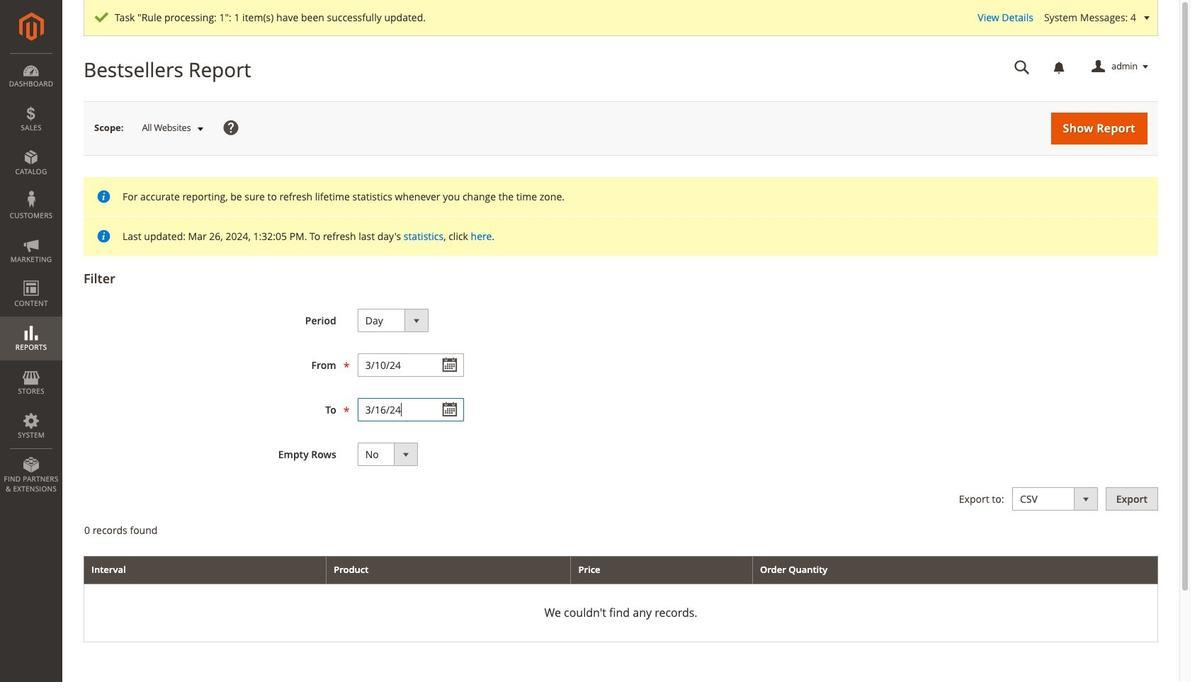 Task type: describe. For each thing, give the bounding box(es) containing it.
magento admin panel image
[[19, 12, 44, 41]]



Task type: locate. For each thing, give the bounding box(es) containing it.
None text field
[[358, 354, 464, 377], [358, 398, 464, 422], [358, 354, 464, 377], [358, 398, 464, 422]]

menu bar
[[0, 53, 62, 501]]



